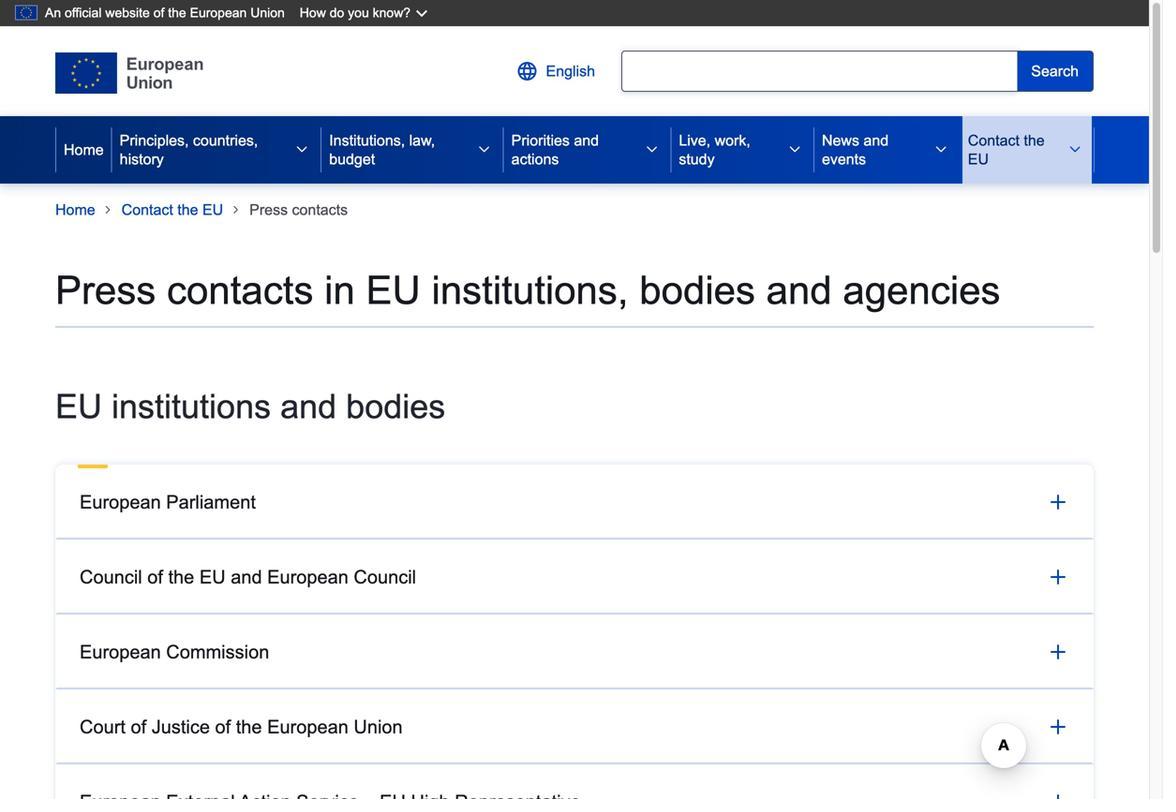 Task type: describe. For each thing, give the bounding box(es) containing it.
principles,
[[120, 132, 189, 149]]

contacts for press contacts in eu institutions, bodies and agencies
[[167, 269, 314, 313]]

court of justice of the european union button
[[55, 690, 1094, 765]]

0 vertical spatial bodies
[[640, 269, 756, 313]]

0 horizontal spatial contact the eu link
[[122, 199, 223, 221]]

european for council of the eu and european council
[[267, 567, 349, 588]]

institutions,
[[432, 269, 629, 313]]

1 vertical spatial home
[[55, 202, 95, 218]]

the inside "court of justice of the european union" button
[[236, 717, 262, 738]]

how do you know? button
[[291, 0, 441, 26]]

parliament
[[166, 492, 256, 513]]

live,
[[679, 132, 711, 149]]

english
[[546, 63, 595, 80]]

european parliament button
[[55, 465, 1094, 540]]

of inside button
[[147, 567, 163, 588]]

eu inside contact the eu
[[969, 151, 989, 168]]

actions
[[512, 151, 559, 168]]

m image
[[1047, 641, 1070, 664]]

priorities and actions link
[[504, 116, 633, 184]]

how do you know?
[[300, 6, 411, 20]]

news and events link
[[815, 116, 923, 184]]

search button
[[1018, 51, 1094, 92]]

the down the principles, countries, history
[[177, 202, 198, 218]]

4 m image from the top
[[1047, 791, 1070, 800]]

the right website
[[168, 6, 186, 20]]

work,
[[715, 132, 751, 149]]

xs image for institutions, law, budget
[[477, 143, 492, 158]]

2xs image for contact the eu
[[231, 204, 242, 216]]

press contacts
[[250, 202, 348, 218]]

1 horizontal spatial contact the eu
[[969, 132, 1045, 168]]

news and events
[[822, 132, 889, 168]]

union for an official website of the european union
[[251, 6, 285, 20]]

press for press contacts
[[250, 202, 288, 218]]

eu institutions and bodies
[[55, 388, 446, 426]]

0 vertical spatial home
[[64, 142, 104, 158]]

1 vertical spatial home link
[[55, 199, 95, 221]]

contacts for press contacts
[[292, 202, 348, 218]]

news
[[822, 132, 860, 149]]

council of the eu and european council
[[80, 567, 416, 588]]

m image for court of justice of the european union
[[1047, 716, 1070, 739]]

countries,
[[193, 132, 258, 149]]

priorities
[[512, 132, 570, 149]]

european union flag image
[[55, 53, 203, 94]]

history
[[120, 151, 164, 168]]

and inside button
[[231, 567, 262, 588]]



Task type: vqa. For each thing, say whether or not it's contained in the screenshot.
Court of Justice of the European Union the European
yes



Task type: locate. For each thing, give the bounding box(es) containing it.
m image
[[1047, 491, 1070, 514], [1047, 566, 1070, 589], [1047, 716, 1070, 739], [1047, 791, 1070, 800]]

official
[[65, 6, 102, 20]]

european parliament
[[80, 492, 256, 513]]

court of justice of the european union
[[80, 717, 403, 738]]

the up european commission
[[168, 567, 194, 588]]

of right court
[[131, 717, 146, 738]]

european
[[190, 6, 247, 20], [80, 492, 161, 513], [267, 567, 349, 588], [80, 642, 161, 663], [267, 717, 349, 738]]

contact for contact the eu link to the top
[[969, 132, 1020, 149]]

institutions, law, budget link
[[322, 116, 466, 184]]

home link
[[56, 116, 111, 184], [55, 199, 95, 221]]

eu inside button
[[200, 567, 226, 588]]

the inside contact the eu
[[1024, 132, 1045, 149]]

s image
[[516, 60, 539, 83]]

the right justice
[[236, 717, 262, 738]]

european for court of justice of the european union
[[267, 717, 349, 738]]

0 horizontal spatial council
[[80, 567, 142, 588]]

council of the eu and european council button
[[55, 540, 1094, 615]]

priorities and actions
[[512, 132, 599, 168]]

0 horizontal spatial union
[[251, 6, 285, 20]]

m image for european parliament
[[1047, 491, 1070, 514]]

principles, countries, history link
[[112, 116, 283, 184]]

agencies
[[843, 269, 1001, 313]]

m image inside button
[[1047, 491, 1070, 514]]

european inside button
[[267, 717, 349, 738]]

xs image left the live, on the top
[[645, 143, 660, 158]]

institutions
[[112, 388, 271, 426]]

court
[[80, 717, 126, 738]]

you
[[348, 6, 369, 20]]

union inside button
[[354, 717, 403, 738]]

and inside 'news and events'
[[864, 132, 889, 149]]

0 horizontal spatial contact the eu
[[122, 202, 223, 218]]

4 xs image from the left
[[934, 143, 949, 158]]

of down european parliament
[[147, 567, 163, 588]]

xs image for live, work, study
[[788, 143, 803, 158]]

and inside priorities and actions
[[574, 132, 599, 149]]

contact
[[969, 132, 1020, 149], [122, 202, 173, 218]]

contact the eu link down search
[[961, 116, 1057, 184]]

the inside the council of the eu and european council button
[[168, 567, 194, 588]]

english button
[[501, 49, 610, 94]]

0 vertical spatial home link
[[56, 116, 111, 184]]

2xs image for home
[[103, 204, 114, 216]]

0 horizontal spatial contact
[[122, 202, 173, 218]]

live, work, study link
[[672, 116, 776, 184]]

1 horizontal spatial council
[[354, 567, 416, 588]]

1 m image from the top
[[1047, 491, 1070, 514]]

1 xs image from the left
[[477, 143, 492, 158]]

xs image right news and events link
[[934, 143, 949, 158]]

3 xs image from the left
[[788, 143, 803, 158]]

search
[[1032, 63, 1079, 80]]

institutions,
[[329, 132, 405, 149]]

0 horizontal spatial bodies
[[346, 388, 446, 426]]

events
[[822, 151, 867, 168]]

m image inside "court of justice of the european union" button
[[1047, 716, 1070, 739]]

do
[[330, 6, 344, 20]]

and
[[574, 132, 599, 149], [864, 132, 889, 149], [767, 269, 833, 313], [280, 388, 337, 426], [231, 567, 262, 588]]

1 vertical spatial contacts
[[167, 269, 314, 313]]

contact the eu link down history
[[122, 199, 223, 221]]

contact the eu
[[969, 132, 1045, 168], [122, 202, 223, 218]]

None search field
[[622, 51, 1018, 92]]

1 horizontal spatial bodies
[[640, 269, 756, 313]]

5 xs image from the left
[[1068, 143, 1083, 158]]

contacts
[[292, 202, 348, 218], [167, 269, 314, 313]]

of right website
[[154, 6, 164, 20]]

3 m image from the top
[[1047, 716, 1070, 739]]

xs image for news and events
[[934, 143, 949, 158]]

1 vertical spatial press
[[55, 269, 156, 313]]

xs image left actions
[[477, 143, 492, 158]]

2 m image from the top
[[1047, 566, 1070, 589]]

union
[[251, 6, 285, 20], [354, 717, 403, 738]]

european for an official website of the european union
[[190, 6, 247, 20]]

an
[[45, 6, 61, 20]]

the down search
[[1024, 132, 1045, 149]]

xs image for priorities and actions
[[645, 143, 660, 158]]

website
[[105, 6, 150, 20]]

contact the eu link
[[961, 116, 1057, 184], [122, 199, 223, 221]]

live, work, study
[[679, 132, 751, 168]]

eu
[[969, 151, 989, 168], [203, 202, 223, 218], [366, 269, 421, 313], [55, 388, 102, 426], [200, 567, 226, 588]]

2 council from the left
[[354, 567, 416, 588]]

1 horizontal spatial press
[[250, 202, 288, 218]]

xs image left news
[[788, 143, 803, 158]]

budget
[[329, 151, 375, 168]]

1 vertical spatial contact
[[122, 202, 173, 218]]

0 vertical spatial union
[[251, 6, 285, 20]]

justice
[[152, 717, 210, 738]]

in
[[325, 269, 355, 313]]

2 xs image from the left
[[645, 143, 660, 158]]

study
[[679, 151, 715, 168]]

xs image
[[295, 143, 310, 158]]

institutions, law, budget
[[329, 132, 435, 168]]

1 2xs image from the left
[[103, 204, 114, 216]]

1 council from the left
[[80, 567, 142, 588]]

european commission button
[[55, 615, 1094, 690]]

2xs image
[[103, 204, 114, 216], [231, 204, 242, 216]]

contact inside contact the eu
[[969, 132, 1020, 149]]

the
[[168, 6, 186, 20], [1024, 132, 1045, 149], [177, 202, 198, 218], [168, 567, 194, 588], [236, 717, 262, 738]]

Search search field
[[622, 51, 1094, 92]]

press
[[250, 202, 288, 218], [55, 269, 156, 313]]

know?
[[373, 6, 411, 20]]

of right justice
[[215, 717, 231, 738]]

m image inside the council of the eu and european council button
[[1047, 566, 1070, 589]]

1 vertical spatial bodies
[[346, 388, 446, 426]]

contact down history
[[122, 202, 173, 218]]

0 vertical spatial contacts
[[292, 202, 348, 218]]

contact the eu down history
[[122, 202, 223, 218]]

0 vertical spatial contact the eu link
[[961, 116, 1057, 184]]

1 horizontal spatial contact the eu link
[[961, 116, 1057, 184]]

m image for council of the eu and european council
[[1047, 566, 1070, 589]]

contact for the leftmost contact the eu link
[[122, 202, 173, 218]]

law,
[[409, 132, 435, 149]]

commission
[[166, 642, 269, 663]]

2 2xs image from the left
[[231, 204, 242, 216]]

0 vertical spatial contact
[[969, 132, 1020, 149]]

0 horizontal spatial 2xs image
[[103, 204, 114, 216]]

bodies
[[640, 269, 756, 313], [346, 388, 446, 426]]

contact down search button
[[969, 132, 1020, 149]]

1 vertical spatial contact the eu
[[122, 202, 223, 218]]

union for court of justice of the european union
[[354, 717, 403, 738]]

1 horizontal spatial union
[[354, 717, 403, 738]]

0 vertical spatial press
[[250, 202, 288, 218]]

of
[[154, 6, 164, 20], [147, 567, 163, 588], [131, 717, 146, 738], [215, 717, 231, 738]]

home
[[64, 142, 104, 158], [55, 202, 95, 218]]

0 vertical spatial contact the eu
[[969, 132, 1045, 168]]

xs image
[[477, 143, 492, 158], [645, 143, 660, 158], [788, 143, 803, 158], [934, 143, 949, 158], [1068, 143, 1083, 158]]

principles, countries, history
[[120, 132, 258, 168]]

press for press contacts in eu institutions, bodies and agencies
[[55, 269, 156, 313]]

european inside button
[[80, 642, 161, 663]]

council
[[80, 567, 142, 588], [354, 567, 416, 588]]

xs image down search button
[[1068, 143, 1083, 158]]

how
[[300, 6, 326, 20]]

an official website of the european union
[[45, 6, 285, 20]]

1 horizontal spatial contact
[[969, 132, 1020, 149]]

0 horizontal spatial press
[[55, 269, 156, 313]]

1 vertical spatial contact the eu link
[[122, 199, 223, 221]]

xs image for contact the eu
[[1068, 143, 1083, 158]]

1 vertical spatial union
[[354, 717, 403, 738]]

1 horizontal spatial 2xs image
[[231, 204, 242, 216]]

press contacts in eu institutions, bodies and agencies
[[55, 269, 1001, 313]]

contact the eu down search
[[969, 132, 1045, 168]]

european commission
[[80, 642, 269, 663]]



